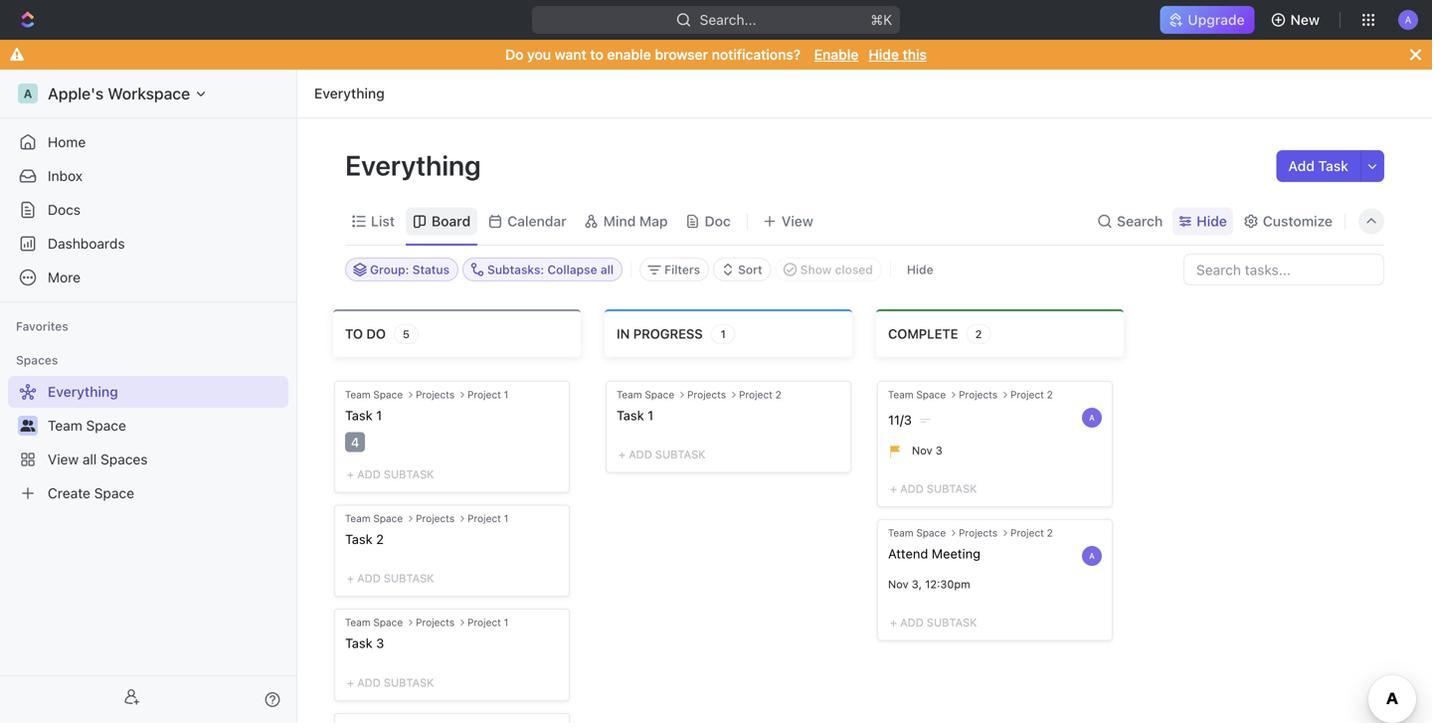 Task type: vqa. For each thing, say whether or not it's contained in the screenshot.
View dropdown button
yes



Task type: locate. For each thing, give the bounding box(es) containing it.
view inside sidebar navigation
[[48, 451, 79, 468]]

space up view all spaces
[[86, 417, 126, 434]]

add
[[1289, 158, 1315, 174], [629, 448, 653, 461], [357, 468, 381, 481], [901, 483, 924, 496], [357, 572, 381, 585], [901, 617, 924, 630], [357, 676, 381, 689]]

1 horizontal spatial all
[[601, 263, 614, 277]]

2 vertical spatial 3
[[376, 636, 384, 651]]

space
[[374, 389, 403, 401], [645, 389, 675, 401], [917, 389, 946, 401], [86, 417, 126, 434], [94, 485, 134, 502], [374, 513, 403, 525], [917, 528, 946, 539], [374, 617, 403, 629]]

spaces up create space link
[[101, 451, 148, 468]]

0 vertical spatial nov
[[913, 444, 933, 457]]

,
[[919, 578, 923, 591]]

2 vertical spatial hide
[[907, 263, 934, 277]]

0 horizontal spatial everything link
[[8, 376, 285, 408]]

+
[[619, 448, 626, 461], [347, 468, 354, 481], [891, 483, 898, 496], [347, 572, 354, 585], [891, 617, 898, 630], [347, 676, 354, 689]]

nov for nov 3
[[913, 444, 933, 457]]

0 horizontal spatial task
[[345, 636, 373, 651]]

0 vertical spatial everything
[[314, 85, 385, 102]]

sidebar navigation
[[0, 70, 302, 723]]

project for ‎task 2
[[468, 513, 501, 525]]

mind map
[[604, 213, 668, 229]]

upgrade link
[[1161, 6, 1255, 34]]

2 horizontal spatial hide
[[1197, 213, 1228, 229]]

3 for nov 3
[[936, 444, 943, 457]]

team up attend
[[889, 528, 914, 539]]

0 vertical spatial hide
[[869, 46, 899, 63]]

project
[[468, 389, 501, 401], [739, 389, 773, 401], [1011, 389, 1045, 401], [468, 513, 501, 525], [1011, 528, 1045, 539], [468, 617, 501, 629]]

2 vertical spatial project 1
[[468, 617, 509, 629]]

tree containing everything
[[8, 376, 289, 509]]

+ add subtask down nov 3 dropdown button
[[891, 483, 978, 496]]

mind map link
[[600, 207, 668, 235]]

space up ‎task 1
[[374, 389, 403, 401]]

hide up the complete
[[907, 263, 934, 277]]

0 vertical spatial project 1
[[468, 389, 509, 401]]

‎task up 4
[[345, 408, 373, 423]]

1 vertical spatial project 1
[[468, 513, 509, 525]]

map
[[640, 213, 668, 229]]

enable
[[815, 46, 859, 63]]

1 vertical spatial 3
[[912, 578, 919, 591]]

project 1 for ‎task 2
[[468, 513, 509, 525]]

1 horizontal spatial 3
[[912, 578, 919, 591]]

group: status
[[370, 263, 450, 277]]

add inside add task button
[[1289, 158, 1315, 174]]

1 vertical spatial spaces
[[101, 451, 148, 468]]

team space up task 3
[[345, 617, 403, 629]]

+ add subtask down task 1
[[619, 448, 706, 461]]

space up the nov 3
[[917, 389, 946, 401]]

doc link
[[701, 207, 731, 235]]

2 project 1 from the top
[[468, 513, 509, 525]]

‎task 1
[[345, 408, 382, 423]]

3 project 1 from the top
[[468, 617, 509, 629]]

space up task 1
[[645, 389, 675, 401]]

all up create space
[[83, 451, 97, 468]]

0 horizontal spatial hide
[[869, 46, 899, 63]]

all
[[601, 263, 614, 277], [83, 451, 97, 468]]

0 vertical spatial task
[[1319, 158, 1349, 174]]

1 vertical spatial ‎task
[[345, 532, 373, 547]]

1 vertical spatial view
[[48, 451, 79, 468]]

hide right search on the top right
[[1197, 213, 1228, 229]]

add up "customize"
[[1289, 158, 1315, 174]]

notifications?
[[712, 46, 801, 63]]

2 vertical spatial a button
[[1081, 544, 1105, 568]]

+ add subtask down nov 3 , 12:30 pm
[[891, 617, 978, 630]]

view inside button
[[782, 213, 814, 229]]

team right the user group icon
[[48, 417, 82, 434]]

a button
[[1393, 4, 1425, 36], [1081, 406, 1105, 430], [1081, 544, 1105, 568]]

0 vertical spatial view
[[782, 213, 814, 229]]

task 3
[[345, 636, 384, 651]]

1 vertical spatial hide
[[1197, 213, 1228, 229]]

a inside attend meeting a
[[1090, 552, 1095, 561]]

more button
[[8, 262, 289, 294]]

team space up ‎task 1
[[345, 389, 403, 401]]

0 horizontal spatial to
[[345, 326, 363, 341]]

1
[[721, 328, 726, 341], [504, 389, 509, 401], [376, 408, 382, 423], [648, 408, 654, 423], [504, 513, 509, 525], [504, 617, 509, 629]]

‎task for ‎task 1
[[345, 408, 373, 423]]

team space up view all spaces
[[48, 417, 126, 434]]

3 inside dropdown button
[[936, 444, 943, 457]]

enable
[[608, 46, 652, 63]]

0 horizontal spatial 3
[[376, 636, 384, 651]]

projects for task 3
[[416, 617, 455, 629]]

task inside button
[[1319, 158, 1349, 174]]

view up show
[[782, 213, 814, 229]]

search
[[1118, 213, 1164, 229]]

everything link
[[309, 82, 390, 105], [8, 376, 285, 408]]

⌘k
[[871, 11, 893, 28]]

1 horizontal spatial nov
[[913, 444, 933, 457]]

+ add subtask
[[619, 448, 706, 461], [347, 468, 434, 481], [891, 483, 978, 496], [347, 572, 434, 585], [891, 617, 978, 630], [347, 676, 434, 689]]

view
[[782, 213, 814, 229], [48, 451, 79, 468]]

apple's workspace
[[48, 84, 190, 103]]

workspace
[[108, 84, 190, 103]]

4
[[351, 435, 359, 450]]

subtasks: collapse all
[[488, 263, 614, 277]]

‎task for ‎task 2
[[345, 532, 373, 547]]

+ down nov 3 , 12:30 pm
[[891, 617, 898, 630]]

add down 4
[[357, 468, 381, 481]]

add task
[[1289, 158, 1349, 174]]

favorites
[[16, 319, 68, 333]]

apple's
[[48, 84, 104, 103]]

space up attend
[[917, 528, 946, 539]]

Search tasks... text field
[[1185, 255, 1384, 285]]

customize button
[[1238, 207, 1339, 235]]

0 horizontal spatial all
[[83, 451, 97, 468]]

view all spaces link
[[8, 444, 285, 476]]

view for view all spaces
[[48, 451, 79, 468]]

1 ‎task from the top
[[345, 408, 373, 423]]

2 horizontal spatial task
[[1319, 158, 1349, 174]]

add down the nov 3
[[901, 483, 924, 496]]

all right collapse
[[601, 263, 614, 277]]

view for view
[[782, 213, 814, 229]]

1 horizontal spatial task
[[617, 408, 644, 423]]

3 for task 3
[[376, 636, 384, 651]]

task 1
[[617, 408, 654, 423]]

0 horizontal spatial nov
[[889, 578, 909, 591]]

project 2
[[739, 389, 782, 401], [1011, 389, 1054, 401], [1011, 528, 1054, 539]]

team inside "link"
[[48, 417, 82, 434]]

2 vertical spatial task
[[345, 636, 373, 651]]

0 vertical spatial everything link
[[309, 82, 390, 105]]

0 vertical spatial 3
[[936, 444, 943, 457]]

complete
[[889, 326, 959, 341]]

team space up 11/3
[[889, 389, 946, 401]]

spaces down favorites
[[16, 353, 58, 367]]

to left do on the top of the page
[[345, 326, 363, 341]]

docs link
[[8, 194, 289, 226]]

+ up attend
[[891, 483, 898, 496]]

0 vertical spatial ‎task
[[345, 408, 373, 423]]

project 1 for ‎task 1
[[468, 389, 509, 401]]

12:30
[[926, 578, 955, 591]]

nov
[[913, 444, 933, 457], [889, 578, 909, 591]]

1 horizontal spatial spaces
[[101, 451, 148, 468]]

docs
[[48, 202, 81, 218]]

sort
[[738, 263, 763, 277]]

1 vertical spatial everything link
[[8, 376, 285, 408]]

view up "create"
[[48, 451, 79, 468]]

home
[[48, 134, 86, 150]]

task
[[1319, 158, 1349, 174], [617, 408, 644, 423], [345, 636, 373, 651]]

1 project 1 from the top
[[468, 389, 509, 401]]

2 horizontal spatial 3
[[936, 444, 943, 457]]

subtask
[[656, 448, 706, 461], [384, 468, 434, 481], [927, 483, 978, 496], [384, 572, 434, 585], [927, 617, 978, 630], [384, 676, 434, 689]]

pm
[[955, 578, 971, 591]]

1 vertical spatial to
[[345, 326, 363, 341]]

2 ‎task from the top
[[345, 532, 373, 547]]

team space up ‎task 2
[[345, 513, 403, 525]]

board
[[432, 213, 471, 229]]

favorites button
[[8, 314, 76, 338]]

a
[[1406, 14, 1412, 25], [23, 87, 32, 101], [1090, 413, 1095, 422], [1090, 552, 1095, 561]]

projects for ‎task 2
[[416, 513, 455, 525]]

want
[[555, 46, 587, 63]]

space down view all spaces
[[94, 485, 134, 502]]

3 for nov 3 , 12:30 pm
[[912, 578, 919, 591]]

nov 3
[[913, 444, 943, 457]]

inbox link
[[8, 160, 289, 192]]

0 horizontal spatial view
[[48, 451, 79, 468]]

more
[[48, 269, 81, 286]]

to right want
[[591, 46, 604, 63]]

team
[[345, 389, 371, 401], [617, 389, 642, 401], [889, 389, 914, 401], [48, 417, 82, 434], [345, 513, 371, 525], [889, 528, 914, 539], [345, 617, 371, 629]]

customize
[[1264, 213, 1333, 229]]

1 horizontal spatial view
[[782, 213, 814, 229]]

do you want to enable browser notifications? enable hide this
[[506, 46, 927, 63]]

project 1 for task 3
[[468, 617, 509, 629]]

add task button
[[1277, 150, 1361, 182]]

hide inside dropdown button
[[1197, 213, 1228, 229]]

1 vertical spatial a button
[[1081, 406, 1105, 430]]

filters button
[[640, 258, 710, 282]]

‎task down 4
[[345, 532, 373, 547]]

1 horizontal spatial to
[[591, 46, 604, 63]]

1 horizontal spatial hide
[[907, 263, 934, 277]]

0 horizontal spatial spaces
[[16, 353, 58, 367]]

2
[[976, 328, 983, 341], [776, 389, 782, 401], [1047, 389, 1054, 401], [1047, 528, 1054, 539], [376, 532, 384, 547]]

nov inside dropdown button
[[913, 444, 933, 457]]

add down the ,
[[901, 617, 924, 630]]

1 vertical spatial all
[[83, 451, 97, 468]]

board link
[[428, 207, 471, 235]]

status
[[413, 263, 450, 277]]

space up task 3
[[374, 617, 403, 629]]

spaces
[[16, 353, 58, 367], [101, 451, 148, 468]]

hide left this
[[869, 46, 899, 63]]

+ add subtask down task 3
[[347, 676, 434, 689]]

1 vertical spatial task
[[617, 408, 644, 423]]

all inside sidebar navigation
[[83, 451, 97, 468]]

project for ‎task 1
[[468, 389, 501, 401]]

3
[[936, 444, 943, 457], [912, 578, 919, 591], [376, 636, 384, 651]]

this
[[903, 46, 927, 63]]

2 vertical spatial everything
[[48, 384, 118, 400]]

tree
[[8, 376, 289, 509]]

1 vertical spatial nov
[[889, 578, 909, 591]]

team up task 1
[[617, 389, 642, 401]]



Task type: describe. For each thing, give the bounding box(es) containing it.
projects for task 1
[[688, 389, 726, 401]]

task for task 1
[[617, 408, 644, 423]]

show closed button
[[776, 258, 882, 282]]

view all spaces
[[48, 451, 148, 468]]

team up 11/3
[[889, 389, 914, 401]]

dashboards
[[48, 235, 125, 252]]

in progress
[[617, 326, 703, 341]]

home link
[[8, 126, 289, 158]]

do
[[367, 326, 386, 341]]

team space link
[[48, 410, 285, 442]]

progress
[[634, 326, 703, 341]]

upgrade
[[1189, 11, 1245, 28]]

nov for nov 3 , 12:30 pm
[[889, 578, 909, 591]]

project for task 3
[[468, 617, 501, 629]]

closed
[[835, 263, 874, 277]]

+ down task 1
[[619, 448, 626, 461]]

new button
[[1263, 4, 1332, 36]]

team space inside "link"
[[48, 417, 126, 434]]

add down task 1
[[629, 448, 653, 461]]

0 vertical spatial spaces
[[16, 353, 58, 367]]

project for task 1
[[739, 389, 773, 401]]

filters
[[665, 263, 701, 277]]

create space
[[48, 485, 134, 502]]

calendar
[[508, 213, 567, 229]]

+ down task 3
[[347, 676, 354, 689]]

browser
[[655, 46, 709, 63]]

+ add subtask down 4
[[347, 468, 434, 481]]

search...
[[700, 11, 757, 28]]

a inside apple's workspace, , element
[[23, 87, 32, 101]]

collapse
[[548, 263, 598, 277]]

attend meeting a
[[889, 546, 1095, 561]]

hide inside button
[[907, 263, 934, 277]]

5
[[403, 328, 410, 341]]

create space link
[[8, 478, 285, 509]]

list link
[[367, 207, 395, 235]]

view button
[[756, 198, 821, 245]]

doc
[[705, 213, 731, 229]]

list
[[371, 213, 395, 229]]

sort button
[[714, 258, 772, 282]]

you
[[528, 46, 551, 63]]

11/3
[[889, 412, 912, 427]]

mind
[[604, 213, 636, 229]]

hide button
[[1173, 207, 1234, 235]]

inbox
[[48, 168, 83, 184]]

user group image
[[20, 420, 35, 432]]

team up ‎task 2
[[345, 513, 371, 525]]

add down ‎task 2
[[357, 572, 381, 585]]

everything inside sidebar navigation
[[48, 384, 118, 400]]

nov 3 , 12:30 pm
[[889, 578, 971, 591]]

team space up attend
[[889, 528, 946, 539]]

calendar link
[[504, 207, 567, 235]]

apple's workspace, , element
[[18, 84, 38, 103]]

1 horizontal spatial everything link
[[309, 82, 390, 105]]

group:
[[370, 263, 409, 277]]

team space up task 1
[[617, 389, 675, 401]]

view button
[[756, 207, 821, 235]]

attend
[[889, 546, 929, 561]]

meeting
[[932, 546, 981, 561]]

projects for ‎task 1
[[416, 389, 455, 401]]

tree inside sidebar navigation
[[8, 376, 289, 509]]

new
[[1291, 11, 1321, 28]]

0 vertical spatial to
[[591, 46, 604, 63]]

‎task 2
[[345, 532, 384, 547]]

team up task 3
[[345, 617, 371, 629]]

+ down 4
[[347, 468, 354, 481]]

1 vertical spatial everything
[[345, 149, 487, 182]]

dashboards link
[[8, 228, 289, 260]]

+ add subtask down ‎task 2
[[347, 572, 434, 585]]

in
[[617, 326, 630, 341]]

0 vertical spatial all
[[601, 263, 614, 277]]

hide button
[[899, 258, 942, 282]]

show closed
[[801, 263, 874, 277]]

search button
[[1092, 207, 1169, 235]]

do
[[506, 46, 524, 63]]

nov 3 button
[[913, 444, 948, 460]]

space up ‎task 2
[[374, 513, 403, 525]]

create
[[48, 485, 91, 502]]

to do
[[345, 326, 386, 341]]

team up ‎task 1
[[345, 389, 371, 401]]

0 vertical spatial a button
[[1393, 4, 1425, 36]]

space inside "link"
[[86, 417, 126, 434]]

show
[[801, 263, 832, 277]]

add down task 3
[[357, 676, 381, 689]]

subtasks:
[[488, 263, 545, 277]]

+ down ‎task 2
[[347, 572, 354, 585]]

task for task 3
[[345, 636, 373, 651]]



